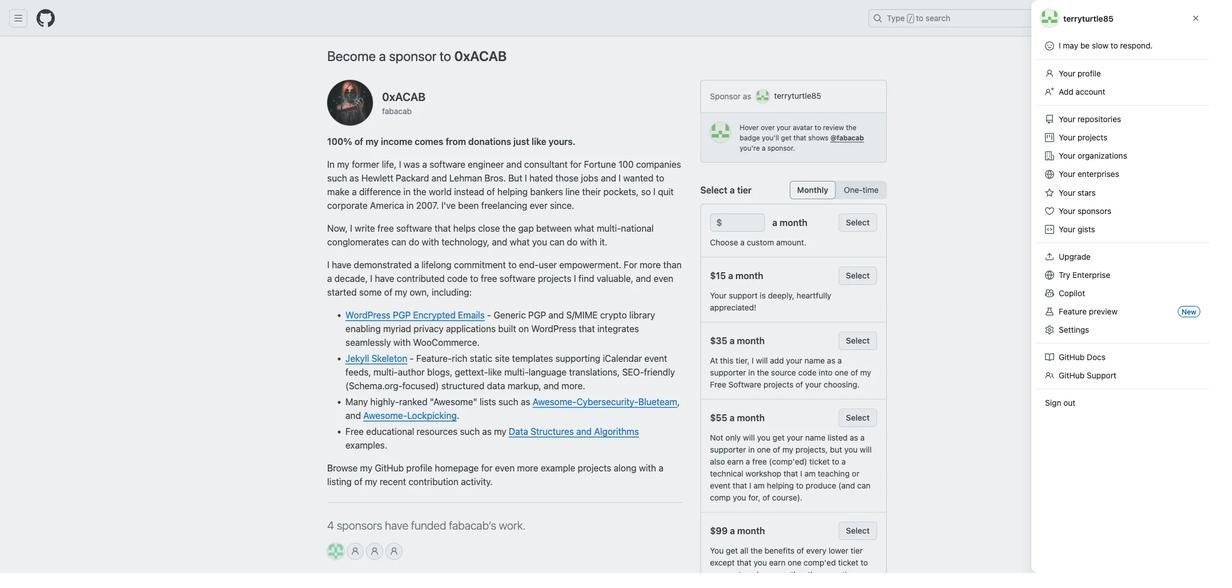 Task type: describe. For each thing, give the bounding box(es) containing it.
will inside the at this tier, i will add your name as a supporter in the source code into one of my free software projects of your choosing.
[[756, 356, 768, 365]]

enterprises
[[1078, 169, 1120, 179]]

a up corporate
[[352, 187, 357, 197]]

and up but in the top of the page
[[507, 159, 522, 170]]

bankers
[[530, 187, 563, 197]]

that inside - generic pgp and s/mime crypto library enabling myriad privacy applications built on wordpress that integrates seamlessly with woocommerce.
[[579, 324, 595, 334]]

for,
[[749, 493, 761, 502]]

awesome-cybersecurity-blueteam link
[[533, 397, 678, 408]]

@fabacab link
[[831, 134, 864, 142]]

now,
[[327, 223, 348, 234]]

fabacab
[[382, 107, 412, 116]]

your for your gists
[[1059, 225, 1076, 234]]

choose
[[710, 238, 738, 247]]

listing
[[327, 477, 352, 488]]

0 horizontal spatial can
[[391, 237, 406, 248]]

of down 'source'
[[796, 380, 803, 389]]

to right / at the right
[[916, 13, 924, 23]]

built
[[498, 324, 516, 334]]

one down comp'ed
[[827, 570, 840, 574]]

select for $35 a month
[[846, 336, 870, 346]]

1 vertical spatial @terryturtle85 image
[[710, 122, 731, 143]]

than inside i have demonstrated a lifelong commitment to end-user empowerment. for more than a decade, i have contributed code to free software projects i find valuable, and even started some of my own, including:
[[663, 260, 682, 270]]

hated
[[530, 173, 553, 184]]

1 horizontal spatial can
[[550, 237, 565, 248]]

sponsor
[[710, 92, 741, 101]]

may
[[1063, 41, 1079, 50]]

a left custom
[[741, 238, 745, 247]]

i up some
[[370, 273, 373, 284]]

i inside now, i write free software that helps close the gap between what multi-national conglomerates can do with technology, and what you can do with it.
[[350, 223, 352, 234]]

close image
[[1192, 14, 1201, 23]]

1 vertical spatial am
[[754, 481, 765, 490]]

i may be slow to respond.
[[1059, 41, 1153, 50]]

select button for $15 a month
[[839, 267, 877, 285]]

jobs
[[581, 173, 599, 184]]

it.
[[600, 237, 608, 248]]

that inside you get all the benefits of every lower tier except that you earn one comp'ed ticket to an event each year, rather than one ti
[[737, 558, 752, 568]]

in down packard
[[404, 187, 411, 197]]

not
[[710, 433, 724, 442]]

- for wordpress pgp encrypted emails
[[487, 310, 491, 321]]

your for your stars
[[1059, 188, 1076, 198]]

for inside browse my github profile homepage for even more example projects along with a listing of my recent contribution activity.
[[481, 463, 493, 474]]

to up course).
[[796, 481, 804, 490]]

your up 'source'
[[786, 356, 803, 365]]

such inside free educational resources such as my data structures and algorithms examples.
[[460, 426, 480, 437]]

4 sponsors       have funded       fabacab's work.
[[327, 519, 526, 532]]

comes
[[415, 136, 444, 147]]

my down the examples.
[[360, 463, 373, 474]]

0 vertical spatial am
[[805, 469, 816, 478]]

1 vertical spatial have
[[375, 273, 394, 284]]

1 vertical spatial 0xacab
[[382, 90, 426, 103]]

the inside the at this tier, i will add your name as a supporter in the source code into one of my free software projects of your choosing.
[[757, 368, 769, 377]]

i have demonstrated a lifelong commitment to end-user empowerment. for more than a decade, i have contributed code to free software projects i find valuable, and even started some of my own, including:
[[327, 260, 682, 298]]

pockets,
[[604, 187, 639, 197]]

a up custom
[[773, 217, 778, 228]]

you right only
[[757, 433, 771, 442]]

ticket inside you get all the benefits of every lower tier except that you earn one comp'ed ticket to an event each year, rather than one ti
[[838, 558, 859, 568]]

select a tier
[[701, 185, 752, 196]]

a right $35
[[730, 336, 735, 346]]

your for your sponsors
[[1059, 207, 1076, 216]]

account
[[1076, 87, 1106, 97]]

highly-
[[370, 397, 399, 408]]

more.
[[562, 381, 585, 392]]

$99 a month
[[710, 526, 765, 537]]

companies
[[636, 159, 681, 170]]

1 horizontal spatial @terryturtle85 image
[[756, 90, 770, 103]]

i inside button
[[1059, 41, 1061, 50]]

tier,
[[736, 356, 750, 365]]

generic
[[494, 310, 526, 321]]

and inside now, i write free software that helps close the gap between what multi-national conglomerates can do with technology, and what you can do with it.
[[492, 237, 507, 248]]

been
[[458, 200, 479, 211]]

one inside not only will you get your name listed as a supporter in one of my projects, but you will also earn a free (comp'ed) ticket to a technical workshop that i am teaching or event that i am helping to produce (and can comp you for, of course).
[[757, 445, 771, 454]]

your repositories
[[1059, 115, 1122, 124]]

free inside not only will you get your name listed as a supporter in one of my projects, but you will also earn a free (comp'ed) ticket to a technical workshop that i am teaching or event that i am helping to produce (and can comp you for, of course).
[[753, 457, 767, 466]]

add
[[770, 356, 784, 365]]

i right life,
[[399, 159, 401, 170]]

many
[[346, 397, 368, 408]]

name inside not only will you get your name listed as a supporter in one of my projects, but you will also earn a free (comp'ed) ticket to a technical workshop that i am teaching or event that i am helping to produce (and can comp you for, of course).
[[806, 433, 826, 442]]

enterprise
[[1073, 270, 1111, 280]]

to inside in my former life, i was a software engineer and consultant for fortune 100 companies such as hewlett packard and lehman bros. but i hated those jobs and i wanted to make a difference in the world instead of helping bankers line their pockets, so i quit corporate america in 2007. i've been freelancing ever since.
[[656, 173, 665, 184]]

to down 'commitment'
[[470, 273, 479, 284]]

world
[[429, 187, 452, 197]]

even inside browse my github profile homepage for even more example projects along with a listing of my recent contribution activity.
[[495, 463, 515, 474]]

projects up your organizations
[[1078, 133, 1108, 142]]

,
[[678, 397, 680, 408]]

and inside i have demonstrated a lifelong commitment to end-user empowerment. for more than a decade, i have contributed code to free software projects i find valuable, and even started some of my own, including:
[[636, 273, 651, 284]]

data
[[487, 381, 505, 392]]

supporter for $35
[[710, 368, 746, 377]]

that down (comp'ed)
[[784, 469, 798, 478]]

library
[[629, 310, 655, 321]]

contribution
[[409, 477, 459, 488]]

stars
[[1078, 188, 1096, 198]]

you
[[710, 546, 724, 556]]

select for $55 a month
[[846, 413, 870, 423]]

source
[[771, 368, 796, 377]]

many highly-ranked "awesome" lists such as awesome-cybersecurity-blueteam
[[346, 397, 678, 408]]

$15 a month
[[710, 270, 764, 281]]

amount.
[[776, 238, 807, 247]]

of right 100%
[[355, 136, 363, 147]]

your projects link
[[1041, 129, 1205, 147]]

than inside you get all the benefits of every lower tier except that you earn one comp'ed ticket to an event each year, rather than one ti
[[808, 570, 824, 574]]

templates
[[512, 353, 553, 364]]

my left recent
[[365, 477, 377, 488]]

you right but
[[845, 445, 858, 454]]

in left '2007.'
[[407, 200, 414, 211]]

4
[[327, 519, 334, 532]]

0 horizontal spatial multi-
[[374, 367, 398, 378]]

0 vertical spatial what
[[574, 223, 594, 234]]

my up 'former'
[[366, 136, 379, 147]]

1 vertical spatial terryturtle85
[[774, 91, 822, 100]]

for inside in my former life, i was a software engineer and consultant for fortune 100 companies such as hewlett packard and lehman bros. but i hated those jobs and i wanted to make a difference in the world instead of helping bankers line their pockets, so i quit corporate america in 2007. i've been freelancing ever since.
[[570, 159, 582, 170]]

a down but
[[842, 457, 846, 466]]

your repositories link
[[1041, 110, 1205, 129]]

2 vertical spatial will
[[860, 445, 872, 454]]

projects inside browse my github profile homepage for even more example projects along with a listing of my recent contribution activity.
[[578, 463, 612, 474]]

support
[[1087, 371, 1117, 380]]

month for $35 a month
[[737, 336, 765, 346]]

feature-
[[416, 353, 452, 364]]

all
[[740, 546, 749, 556]]

with left 'it.' at the top of page
[[580, 237, 597, 248]]

choose a custom amount.
[[710, 238, 807, 247]]

a right was on the left top of the page
[[422, 159, 427, 170]]

language
[[529, 367, 567, 378]]

a up workshop
[[746, 457, 750, 466]]

feeds,
[[346, 367, 371, 378]]

i up the pockets,
[[619, 173, 621, 184]]

sign out
[[1045, 398, 1076, 408]]

as down the markup,
[[521, 397, 530, 408]]

as right sponsor
[[743, 92, 752, 101]]

integrates
[[598, 324, 639, 334]]

1 vertical spatial what
[[510, 237, 530, 248]]

homepage
[[435, 463, 479, 474]]

structures
[[531, 426, 574, 437]]

3 private sponsor image from the left
[[390, 547, 399, 556]]

a up the custom sponsorship amount number field in the top of the page
[[730, 185, 735, 196]]

a up contributed
[[414, 260, 419, 270]]

and inside free educational resources such as my data structures and algorithms examples.
[[576, 426, 592, 437]]

funded
[[411, 519, 446, 532]]

1 horizontal spatial multi-
[[504, 367, 529, 378]]

my inside i have demonstrated a lifelong commitment to end-user empowerment. for more than a decade, i have contributed code to free software projects i find valuable, and even started some of my own, including:
[[395, 287, 407, 298]]

a right listed
[[861, 433, 865, 442]]

i down (comp'ed)
[[801, 469, 803, 478]]

to right sponsor at the top of page
[[440, 48, 451, 64]]

more inside i have demonstrated a lifelong commitment to end-user empowerment. for more than a decade, i have contributed code to free software projects i find valuable, and even started some of my own, including:
[[640, 260, 661, 270]]

gists
[[1078, 225, 1096, 234]]

sponsors for your
[[1078, 207, 1112, 216]]

homepage image
[[37, 9, 55, 27]]

- for jekyll skeleton
[[410, 353, 414, 364]]

one up rather at the right
[[788, 558, 802, 568]]

your for your projects
[[1059, 133, 1076, 142]]

get inside hover over your avatar to review the badge you'll get that shows
[[781, 134, 792, 142]]

encrypted
[[413, 310, 456, 321]]

static
[[470, 353, 493, 364]]

a right $99
[[730, 526, 735, 537]]

1 vertical spatial 0xacab link
[[382, 88, 426, 105]]

copilot
[[1059, 289, 1085, 298]]

0 vertical spatial have
[[332, 260, 352, 270]]

of inside in my former life, i was a software engineer and consultant for fortune 100 companies such as hewlett packard and lehman bros. but i hated those jobs and i wanted to make a difference in the world instead of helping bankers line their pockets, so i quit corporate america in 2007. i've been freelancing ever since.
[[487, 187, 495, 197]]

that down technical
[[733, 481, 747, 490]]

the inside now, i write free software that helps close the gap between what multi-national conglomerates can do with technology, and what you can do with it.
[[503, 223, 516, 234]]

1 do from the left
[[409, 237, 419, 248]]

such inside in my former life, i was a software engineer and consultant for fortune 100 companies such as hewlett packard and lehman bros. but i hated those jobs and i wanted to make a difference in the world instead of helping bankers line their pockets, so i quit corporate america in 2007. i've been freelancing ever since.
[[327, 173, 347, 184]]

between
[[536, 223, 572, 234]]

projects,
[[796, 445, 828, 454]]

100%
[[327, 136, 352, 147]]

command palette image
[[1055, 14, 1064, 23]]

1 horizontal spatial 0xacab link
[[454, 46, 507, 66]]

browse
[[327, 463, 358, 474]]

the inside in my former life, i was a software engineer and consultant for fortune 100 companies such as hewlett packard and lehman bros. but i hated those jobs and i wanted to make a difference in the world instead of helping bankers line their pockets, so i quit corporate america in 2007. i've been freelancing ever since.
[[413, 187, 427, 197]]

woocommerce.
[[413, 337, 480, 348]]

myriad
[[383, 324, 411, 334]]

your gists
[[1059, 225, 1096, 234]]

$35 a month
[[710, 336, 765, 346]]

profile inside browse my github profile homepage for even more example projects along with a listing of my recent contribution activity.
[[406, 463, 433, 474]]

2 private sponsor image from the left
[[370, 547, 379, 556]]

0 horizontal spatial tier
[[737, 185, 752, 196]]

decade,
[[335, 273, 368, 284]]

write
[[355, 223, 375, 234]]

0 vertical spatial awesome-
[[533, 397, 577, 408]]

2 horizontal spatial such
[[499, 397, 519, 408]]

sponsor
[[389, 48, 437, 64]]

multi- inside now, i write free software that helps close the gap between what multi-national conglomerates can do with technology, and what you can do with it.
[[597, 223, 621, 234]]

one-time
[[844, 185, 879, 195]]

deeply,
[[768, 291, 795, 300]]

a inside browse my github profile homepage for even more example projects along with a listing of my recent contribution activity.
[[659, 463, 664, 474]]

add
[[1059, 87, 1074, 97]]

select button for $99 a month
[[839, 522, 877, 540]]

review
[[823, 123, 844, 131]]

of right for,
[[763, 493, 770, 502]]

code inside i have demonstrated a lifelong commitment to end-user empowerment. for more than a decade, i have contributed code to free software projects i find valuable, and even started some of my own, including:
[[447, 273, 468, 284]]

1 horizontal spatial profile
[[1078, 69, 1101, 78]]

your for your support is deeply, heartfully appreciated!
[[710, 291, 727, 300]]

0 horizontal spatial will
[[743, 433, 755, 442]]

dialog containing terryturtle85
[[1032, 0, 1214, 574]]

my inside not only will you get your name listed as a supporter in one of my projects, but you will also earn a free (comp'ed) ticket to a technical workshop that i am teaching or event that i am helping to produce (and can comp you for, of course).
[[783, 445, 794, 454]]

as inside the at this tier, i will add your name as a supporter in the source code into one of my free software projects of your choosing.
[[827, 356, 836, 365]]

a right $55 at the right of page
[[730, 413, 735, 424]]

donations
[[468, 136, 511, 147]]

1 vertical spatial awesome-
[[363, 410, 407, 421]]

$
[[717, 217, 722, 228]]

100
[[619, 159, 634, 170]]

$35
[[710, 336, 728, 346]]

be
[[1081, 41, 1090, 50]]

try enterprise link
[[1041, 266, 1205, 284]]

0 vertical spatial wordpress
[[346, 310, 391, 321]]

the inside hover over your avatar to review the badge you'll get that shows
[[846, 123, 857, 131]]

your for your profile
[[1059, 69, 1076, 78]]

make
[[327, 187, 350, 197]]

github docs
[[1059, 353, 1106, 362]]

and up world
[[432, 173, 447, 184]]

select button for $55 a month
[[839, 409, 877, 427]]

of up (comp'ed)
[[773, 445, 781, 454]]

a left sponsor at the top of page
[[379, 48, 386, 64]]

code inside the at this tier, i will add your name as a supporter in the source code into one of my free software projects of your choosing.
[[798, 368, 817, 377]]

resources
[[417, 426, 458, 437]]

hewlett
[[361, 173, 393, 184]]

conglomerates
[[327, 237, 389, 248]]



Task type: vqa. For each thing, say whether or not it's contained in the screenshot.
Contact sales link at the right
no



Task type: locate. For each thing, give the bounding box(es) containing it.
1 horizontal spatial am
[[805, 469, 816, 478]]

0 horizontal spatial 0xacab
[[382, 90, 426, 103]]

more
[[640, 260, 661, 270], [517, 463, 538, 474]]

as inside free educational resources such as my data structures and algorithms examples.
[[482, 426, 492, 437]]

what right between
[[574, 223, 594, 234]]

3 select button from the top
[[839, 332, 877, 350]]

0 horizontal spatial sponsors
[[337, 519, 382, 532]]

your organizations
[[1059, 151, 1128, 161]]

1 horizontal spatial free
[[481, 273, 497, 284]]

seamlessly
[[346, 337, 391, 348]]

2 vertical spatial github
[[375, 463, 404, 474]]

terryturtle85 up 'be'
[[1064, 14, 1114, 23]]

of inside i have demonstrated a lifelong commitment to end-user empowerment. for more than a decade, i have contributed code to free software projects i find valuable, and even started some of my own, including:
[[384, 287, 393, 298]]

listed
[[828, 433, 848, 442]]

one-time link
[[839, 184, 884, 197]]

cybersecurity-
[[577, 397, 639, 408]]

browse my github profile homepage for even more example projects along with a listing of my recent contribution activity.
[[327, 463, 664, 488]]

dialog
[[1032, 0, 1214, 574]]

plus image
[[1088, 14, 1097, 23]]

name inside the at this tier, i will add your name as a supporter in the source code into one of my free software projects of your choosing.
[[805, 356, 825, 365]]

github down github docs at the bottom
[[1059, 371, 1085, 380]]

to inside button
[[1111, 41, 1118, 50]]

helping inside in my former life, i was a software engineer and consultant for fortune 100 companies such as hewlett packard and lehman bros. but i hated those jobs and i wanted to make a difference in the world instead of helping bankers line their pockets, so i quit corporate america in 2007. i've been freelancing ever since.
[[498, 187, 528, 197]]

that left helps
[[435, 223, 451, 234]]

in inside not only will you get your name listed as a supporter in one of my projects, but you will also earn a free (comp'ed) ticket to a technical workshop that i am teaching or event that i am helping to produce (and can comp you for, of course).
[[749, 445, 755, 454]]

1 vertical spatial like
[[488, 367, 502, 378]]

1 vertical spatial for
[[481, 463, 493, 474]]

your for your organizations
[[1059, 151, 1076, 161]]

as down 'former'
[[350, 173, 359, 184]]

feature
[[1059, 307, 1087, 316]]

also
[[710, 457, 725, 466]]

1 horizontal spatial like
[[532, 136, 547, 147]]

with inside - generic pgp and s/mime crypto library enabling myriad privacy applications built on wordpress that integrates seamlessly with woocommerce.
[[394, 337, 411, 348]]

free inside the at this tier, i will add your name as a supporter in the source code into one of my free software projects of your choosing.
[[710, 380, 727, 389]]

2 do from the left
[[567, 237, 578, 248]]

custom
[[747, 238, 774, 247]]

2 horizontal spatial private sponsor image
[[390, 547, 399, 556]]

pgp up on
[[528, 310, 546, 321]]

get up (comp'ed)
[[773, 433, 785, 442]]

will right only
[[743, 433, 755, 442]]

0 vertical spatial will
[[756, 356, 768, 365]]

0 vertical spatial sponsors
[[1078, 207, 1112, 216]]

a right along
[[659, 463, 664, 474]]

a inside the at this tier, i will add your name as a supporter in the source code into one of my free software projects of your choosing.
[[838, 356, 842, 365]]

0 horizontal spatial earn
[[727, 457, 744, 466]]

100% of my income comes from donations just like yours.
[[327, 136, 576, 147]]

your for your repositories
[[1059, 115, 1076, 124]]

earn inside you get all the benefits of every lower tier except that you earn one comp'ed ticket to an event each year, rather than one ti
[[769, 558, 786, 568]]

the
[[846, 123, 857, 131], [413, 187, 427, 197], [503, 223, 516, 234], [757, 368, 769, 377], [751, 546, 763, 556]]

a down you'll
[[762, 144, 766, 152]]

the left 'gap'
[[503, 223, 516, 234]]

with right along
[[639, 463, 656, 474]]

comp'ed
[[804, 558, 836, 568]]

1 supporter from the top
[[710, 368, 746, 377]]

0 horizontal spatial am
[[754, 481, 765, 490]]

0 vertical spatial earn
[[727, 457, 744, 466]]

0 horizontal spatial free
[[346, 426, 364, 437]]

your organizations link
[[1041, 147, 1205, 165]]

private sponsor image
[[351, 547, 360, 556], [370, 547, 379, 556], [390, 547, 399, 556]]

terryturtle85 up avatar on the right top of the page
[[774, 91, 822, 100]]

0 vertical spatial terryturtle85
[[1064, 14, 1114, 23]]

produce
[[806, 481, 837, 490]]

as right listed
[[850, 433, 858, 442]]

2 pgp from the left
[[528, 310, 546, 321]]

supporter
[[710, 368, 746, 377], [710, 445, 746, 454]]

month for $15 a month
[[736, 270, 764, 281]]

with up lifelong
[[422, 237, 439, 248]]

projects down user
[[538, 273, 572, 284]]

of right listing
[[354, 477, 363, 488]]

and down 'fortune'
[[601, 173, 616, 184]]

1 horizontal spatial private sponsor image
[[370, 547, 379, 556]]

free down 'commitment'
[[481, 273, 497, 284]]

author
[[398, 367, 425, 378]]

1 vertical spatial -
[[410, 353, 414, 364]]

your down "your repositories"
[[1059, 133, 1076, 142]]

month up amount.
[[780, 217, 808, 228]]

i left 'find'
[[574, 273, 576, 284]]

more left example
[[517, 463, 538, 474]]

along
[[614, 463, 637, 474]]

2 vertical spatial such
[[460, 426, 480, 437]]

awesome-lockpicking link
[[363, 410, 457, 421]]

your support is deeply, heartfully appreciated!
[[710, 291, 832, 312]]

i right so
[[654, 187, 656, 197]]

github for github support
[[1059, 371, 1085, 380]]

wanted
[[623, 173, 654, 184]]

month up only
[[737, 413, 765, 424]]

0 horizontal spatial more
[[517, 463, 538, 474]]

free inside i have demonstrated a lifelong commitment to end-user empowerment. for more than a decade, i have contributed code to free software projects i find valuable, and even started some of my own, including:
[[481, 273, 497, 284]]

4 select button from the top
[[839, 409, 877, 427]]

month up all
[[738, 526, 765, 537]]

- inside - feature-rich static site templates supporting icalendar event feeds, multi-author blogs, gettext-like multi-language translations, seo-friendly (schema.org-focused) structured data markup, and more.
[[410, 353, 414, 364]]

1 horizontal spatial for
[[570, 159, 582, 170]]

1 horizontal spatial helping
[[767, 481, 794, 490]]

0 vertical spatial like
[[532, 136, 547, 147]]

technical
[[710, 469, 744, 478]]

an
[[710, 570, 719, 574]]

a
[[379, 48, 386, 64], [762, 144, 766, 152], [422, 159, 427, 170], [730, 185, 735, 196], [352, 187, 357, 197], [773, 217, 778, 228], [741, 238, 745, 247], [414, 260, 419, 270], [728, 270, 733, 281], [327, 273, 332, 284], [730, 336, 735, 346], [838, 356, 842, 365], [730, 413, 735, 424], [861, 433, 865, 442], [746, 457, 750, 466], [842, 457, 846, 466], [659, 463, 664, 474], [730, 526, 735, 537]]

slow
[[1092, 41, 1109, 50]]

1 vertical spatial earn
[[769, 558, 786, 568]]

the down packard
[[413, 187, 427, 197]]

.
[[457, 410, 459, 421]]

software inside now, i write free software that helps close the gap between what multi-national conglomerates can do with technology, and what you can do with it.
[[396, 223, 432, 234]]

0 vertical spatial for
[[570, 159, 582, 170]]

triangle down image
[[1100, 13, 1109, 22]]

0 vertical spatial than
[[663, 260, 682, 270]]

do down between
[[567, 237, 578, 248]]

1 horizontal spatial what
[[574, 223, 594, 234]]

0 vertical spatial 0xacab link
[[454, 46, 507, 66]]

software inside i have demonstrated a lifelong commitment to end-user empowerment. for more than a decade, i have contributed code to free software projects i find valuable, and even started some of my own, including:
[[500, 273, 536, 284]]

in up workshop
[[749, 445, 755, 454]]

course).
[[772, 493, 803, 502]]

your up your gists
[[1059, 207, 1076, 216]]

as inside not only will you get your name listed as a supporter in one of my projects, but you will also earn a free (comp'ed) ticket to a technical workshop that i am teaching or event that i am helping to produce (and can comp you for, of course).
[[850, 433, 858, 442]]

projects inside the at this tier, i will add your name as a supporter in the source code into one of my free software projects of your choosing.
[[764, 380, 794, 389]]

select for $15 a month
[[846, 271, 870, 280]]

you inside you get all the benefits of every lower tier except that you earn one comp'ed ticket to an event each year, rather than one ti
[[754, 558, 767, 568]]

your for your enterprises
[[1059, 169, 1076, 179]]

workshop
[[746, 469, 782, 478]]

@kirai4879 image
[[327, 543, 344, 560]]

i up started
[[327, 260, 330, 270]]

0 vertical spatial helping
[[498, 187, 528, 197]]

your inside hover over your avatar to review the badge you'll get that shows
[[777, 123, 791, 131]]

1 vertical spatial name
[[806, 433, 826, 442]]

1 horizontal spatial ticket
[[838, 558, 859, 568]]

0 vertical spatial tier
[[737, 185, 752, 196]]

1 horizontal spatial awesome-
[[533, 397, 577, 408]]

pgp
[[393, 310, 411, 321], [528, 310, 546, 321]]

@fabacab image
[[327, 80, 373, 126]]

what down 'gap'
[[510, 237, 530, 248]]

1 horizontal spatial sponsors
[[1078, 207, 1112, 216]]

0 vertical spatial github
[[1059, 353, 1085, 362]]

supporter for $55
[[710, 445, 746, 454]]

0 vertical spatial event
[[645, 353, 668, 364]]

multi- up 'it.' at the top of page
[[597, 223, 621, 234]]

2 vertical spatial have
[[385, 519, 409, 532]]

you left for,
[[733, 493, 746, 502]]

awesome-lockpicking .
[[363, 410, 459, 421]]

to inside you get all the benefits of every lower tier except that you earn one comp'ed ticket to an event each year, rather than one ti
[[861, 558, 868, 568]]

engineer
[[468, 159, 504, 170]]

- inside - generic pgp and s/mime crypto library enabling myriad privacy applications built on wordpress that integrates seamlessly with woocommerce.
[[487, 310, 491, 321]]

select for $99 a month
[[846, 526, 870, 536]]

select a tier list
[[790, 181, 887, 199]]

earn inside not only will you get your name listed as a supporter in one of my projects, but you will also earn a free (comp'ed) ticket to a technical workshop that i am teaching or event that i am helping to produce (and can comp you for, of course).
[[727, 457, 744, 466]]

every
[[807, 546, 827, 556]]

your
[[1059, 69, 1076, 78], [1059, 115, 1076, 124], [1059, 133, 1076, 142], [1059, 151, 1076, 161], [1059, 169, 1076, 179], [1059, 188, 1076, 198], [1059, 207, 1076, 216], [1059, 225, 1076, 234], [710, 291, 727, 300]]

a up choosing.
[[838, 356, 842, 365]]

i right but in the top of the page
[[525, 173, 527, 184]]

@terryturtle85 image
[[756, 90, 770, 103], [710, 122, 731, 143]]

1 pgp from the left
[[393, 310, 411, 321]]

only
[[726, 433, 741, 442]]

can inside not only will you get your name listed as a supporter in one of my projects, but you will also earn a free (comp'ed) ticket to a technical workshop that i am teaching or event that i am helping to produce (and can comp you for, of course).
[[858, 481, 871, 490]]

code up "including:"
[[447, 273, 468, 284]]

in inside the at this tier, i will add your name as a supporter in the source code into one of my free software projects of your choosing.
[[749, 368, 755, 377]]

to down but
[[832, 457, 840, 466]]

free inside free educational resources such as my data structures and algorithms examples.
[[346, 426, 364, 437]]

can down or on the bottom
[[858, 481, 871, 490]]

0 horizontal spatial than
[[663, 260, 682, 270]]

i up for,
[[750, 481, 752, 490]]

bros.
[[485, 173, 506, 184]]

0 vertical spatial supporter
[[710, 368, 746, 377]]

one up workshop
[[757, 445, 771, 454]]

helping down but in the top of the page
[[498, 187, 528, 197]]

0 vertical spatial more
[[640, 260, 661, 270]]

of down bros.
[[487, 187, 495, 197]]

your stars link
[[1041, 184, 1205, 202]]

event inside not only will you get your name listed as a supporter in one of my projects, but you will also earn a free (comp'ed) ticket to a technical workshop that i am teaching or event that i am helping to produce (and can comp you for, of course).
[[710, 481, 731, 490]]

(and
[[839, 481, 855, 490]]

more inside browse my github profile homepage for even more example projects along with a listing of my recent contribution activity.
[[517, 463, 538, 474]]

that down all
[[737, 558, 752, 568]]

2 vertical spatial event
[[721, 570, 742, 574]]

instead
[[454, 187, 484, 197]]

0 horizontal spatial wordpress
[[346, 310, 391, 321]]

5 select button from the top
[[839, 522, 877, 540]]

select button for $35 a month
[[839, 332, 877, 350]]

s/mime
[[567, 310, 598, 321]]

supporter inside not only will you get your name listed as a supporter in one of my projects, but you will also earn a free (comp'ed) ticket to a technical workshop that i am teaching or event that i am helping to produce (and can comp you for, of course).
[[710, 445, 746, 454]]

i inside the at this tier, i will add your name as a supporter in the source code into one of my free software projects of your choosing.
[[752, 356, 754, 365]]

0 horizontal spatial pgp
[[393, 310, 411, 321]]

supporter inside the at this tier, i will add your name as a supporter in the source code into one of my free software projects of your choosing.
[[710, 368, 746, 377]]

1 horizontal spatial do
[[567, 237, 578, 248]]

pgp inside - generic pgp and s/mime crypto library enabling myriad privacy applications built on wordpress that integrates seamlessly with woocommerce.
[[528, 310, 546, 321]]

month for $99 a month
[[738, 526, 765, 537]]

and inside - feature-rich static site templates supporting icalendar event feeds, multi-author blogs, gettext-like multi-language translations, seo-friendly (schema.org-focused) structured data markup, and more.
[[544, 381, 559, 392]]

name up projects,
[[806, 433, 826, 442]]

supporting
[[556, 353, 601, 364]]

your inside not only will you get your name listed as a supporter in one of my projects, but you will also earn a free (comp'ed) ticket to a technical workshop that i am teaching or event that i am helping to produce (and can comp you for, of course).
[[787, 433, 803, 442]]

the inside you get all the benefits of every lower tier except that you earn one comp'ed ticket to an event each year, rather than one ti
[[751, 546, 763, 556]]

github inside browse my github profile homepage for even more example projects along with a listing of my recent contribution activity.
[[375, 463, 404, 474]]

wordpress inside - generic pgp and s/mime crypto library enabling myriad privacy applications built on wordpress that integrates seamlessly with woocommerce.
[[531, 324, 576, 334]]

1 horizontal spatial will
[[756, 356, 768, 365]]

including:
[[432, 287, 472, 298]]

@terryturtle85 image up over at the top of page
[[756, 90, 770, 103]]

1 vertical spatial will
[[743, 433, 755, 442]]

get inside not only will you get your name listed as a supporter in one of my projects, but you will also earn a free (comp'ed) ticket to a technical workshop that i am teaching or event that i am helping to produce (and can comp you for, of course).
[[773, 433, 785, 442]]

0 vertical spatial even
[[654, 273, 674, 284]]

0 horizontal spatial do
[[409, 237, 419, 248]]

get inside you get all the benefits of every lower tier except that you earn one comp'ed ticket to an event each year, rather than one ti
[[726, 546, 738, 556]]

$99
[[710, 526, 728, 537]]

2 vertical spatial free
[[753, 457, 767, 466]]

as inside in my former life, i was a software engineer and consultant for fortune 100 companies such as hewlett packard and lehman bros. but i hated those jobs and i wanted to make a difference in the world instead of helping bankers line their pockets, so i quit corporate america in 2007. i've been freelancing ever since.
[[350, 173, 359, 184]]

you up each
[[754, 558, 767, 568]]

tier up the custom sponsorship amount number field in the top of the page
[[737, 185, 752, 196]]

than right the for
[[663, 260, 682, 270]]

1 horizontal spatial such
[[460, 426, 480, 437]]

crypto
[[600, 310, 627, 321]]

recent
[[380, 477, 406, 488]]

to right slow
[[1111, 41, 1118, 50]]

your inside "your support is deeply, heartfully appreciated!"
[[710, 291, 727, 300]]

1 vertical spatial than
[[808, 570, 824, 574]]

software inside in my former life, i was a software engineer and consultant for fortune 100 companies such as hewlett packard and lehman bros. but i hated those jobs and i wanted to make a difference in the world instead of helping bankers line their pockets, so i quit corporate america in 2007. i've been freelancing ever since.
[[430, 159, 466, 170]]

quit
[[658, 187, 674, 197]]

0 horizontal spatial for
[[481, 463, 493, 474]]

free up workshop
[[753, 457, 767, 466]]

as
[[743, 92, 752, 101], [350, 173, 359, 184], [827, 356, 836, 365], [521, 397, 530, 408], [482, 426, 492, 437], [850, 433, 858, 442]]

github for github docs
[[1059, 353, 1085, 362]]

sponsors for 4
[[337, 519, 382, 532]]

1 vertical spatial tier
[[851, 546, 863, 556]]

0 vertical spatial ticket
[[810, 457, 830, 466]]

my inside free educational resources such as my data structures and algorithms examples.
[[494, 426, 507, 437]]

that inside now, i write free software that helps close the gap between what multi-national conglomerates can do with technology, and what you can do with it.
[[435, 223, 451, 234]]

month up tier,
[[737, 336, 765, 346]]

1 vertical spatial get
[[773, 433, 785, 442]]

terryturtle85
[[1064, 14, 1114, 23], [774, 91, 822, 100]]

have
[[332, 260, 352, 270], [375, 273, 394, 284], [385, 519, 409, 532]]

of inside you get all the benefits of every lower tier except that you earn one comp'ed ticket to an event each year, rather than one ti
[[797, 546, 804, 556]]

profile up contribution
[[406, 463, 433, 474]]

your inside "link"
[[1059, 115, 1076, 124]]

0 horizontal spatial terryturtle85
[[774, 91, 822, 100]]

that
[[794, 134, 807, 142], [435, 223, 451, 234], [579, 324, 595, 334], [784, 469, 798, 478], [733, 481, 747, 490], [737, 558, 752, 568]]

0 vertical spatial software
[[430, 159, 466, 170]]

and left s/mime
[[549, 310, 564, 321]]

1 horizontal spatial even
[[654, 273, 674, 284]]

1 horizontal spatial 0xacab
[[454, 48, 507, 64]]

have down the demonstrated
[[375, 273, 394, 284]]

your down into
[[806, 380, 822, 389]]

shows
[[808, 134, 829, 142]]

gettext-
[[455, 367, 488, 378]]

a right $15
[[728, 270, 733, 281]]

month for $55 a month
[[737, 413, 765, 424]]

jekyll skeleton link
[[346, 353, 407, 364]]

privacy
[[414, 324, 444, 334]]

since.
[[550, 200, 574, 211]]

0 vertical spatial such
[[327, 173, 347, 184]]

1 horizontal spatial -
[[487, 310, 491, 321]]

educational
[[366, 426, 414, 437]]

2 supporter from the top
[[710, 445, 746, 454]]

one inside the at this tier, i will add your name as a supporter in the source code into one of my free software projects of your choosing.
[[835, 368, 849, 377]]

and inside - generic pgp and s/mime crypto library enabling myriad privacy applications built on wordpress that integrates seamlessly with woocommerce.
[[549, 310, 564, 321]]

github support link
[[1041, 367, 1205, 385]]

2 vertical spatial software
[[500, 273, 536, 284]]

1 horizontal spatial earn
[[769, 558, 786, 568]]

your sponsors link
[[1041, 202, 1205, 221]]

helping inside not only will you get your name listed as a supporter in one of my projects, but you will also earn a free (comp'ed) ticket to a technical workshop that i am teaching or event that i am helping to produce (and can comp you for, of course).
[[767, 481, 794, 490]]

of up choosing.
[[851, 368, 858, 377]]

my inside the at this tier, i will add your name as a supporter in the source code into one of my free software projects of your choosing.
[[860, 368, 871, 377]]

even inside i have demonstrated a lifelong commitment to end-user empowerment. for more than a decade, i have contributed code to free software projects i find valuable, and even started some of my own, including:
[[654, 273, 674, 284]]

sponsors
[[1078, 207, 1112, 216], [337, 519, 382, 532]]

heartfully
[[797, 291, 832, 300]]

free right write
[[378, 223, 394, 234]]

1 private sponsor image from the left
[[351, 547, 360, 556]]

site
[[495, 353, 510, 364]]

become
[[327, 48, 376, 64]]

a up started
[[327, 273, 332, 284]]

can up the demonstrated
[[391, 237, 406, 248]]

to up shows
[[815, 123, 821, 131]]

tier inside you get all the benefits of every lower tier except that you earn one comp'ed ticket to an event each year, rather than one ti
[[851, 546, 863, 556]]

2 horizontal spatial free
[[753, 457, 767, 466]]

of inside browse my github profile homepage for even more example projects along with a listing of my recent contribution activity.
[[354, 477, 363, 488]]

0 horizontal spatial awesome-
[[363, 410, 407, 421]]

software up "lehman"
[[430, 159, 466, 170]]

ticket inside not only will you get your name listed as a supporter in one of my projects, but you will also earn a free (comp'ed) ticket to a technical workshop that i am teaching or event that i am helping to produce (and can comp you for, of course).
[[810, 457, 830, 466]]

event inside - feature-rich static site templates supporting icalendar event feeds, multi-author blogs, gettext-like multi-language translations, seo-friendly (schema.org-focused) structured data markup, and more.
[[645, 353, 668, 364]]

ticket down projects,
[[810, 457, 830, 466]]

you inside now, i write free software that helps close the gap between what multi-national conglomerates can do with technology, and what you can do with it.
[[532, 237, 547, 248]]

you down 'gap'
[[532, 237, 547, 248]]

supporter down only
[[710, 445, 746, 454]]

i right tier,
[[752, 356, 754, 365]]

event inside you get all the benefits of every lower tier except that you earn one comp'ed ticket to an event each year, rather than one ti
[[721, 570, 742, 574]]

and inside the , and
[[346, 410, 361, 421]]

rather
[[784, 570, 806, 574]]

income
[[381, 136, 413, 147]]

so
[[641, 187, 651, 197]]

event up friendly
[[645, 353, 668, 364]]

like inside - feature-rich static site templates supporting icalendar event feeds, multi-author blogs, gettext-like multi-language translations, seo-friendly (schema.org-focused) structured data markup, and more.
[[488, 367, 502, 378]]

0 vertical spatial profile
[[1078, 69, 1101, 78]]

multi- down skeleton
[[374, 367, 398, 378]]

like up data
[[488, 367, 502, 378]]

free educational resources such as my data structures and algorithms examples.
[[346, 426, 639, 451]]

0 horizontal spatial 0xacab link
[[382, 88, 426, 105]]

1 horizontal spatial free
[[710, 380, 727, 389]]

search
[[926, 13, 951, 23]]

0 horizontal spatial like
[[488, 367, 502, 378]]

to right comp'ed
[[861, 558, 868, 568]]

your up add
[[1059, 69, 1076, 78]]

i left may
[[1059, 41, 1061, 50]]

"awesome"
[[430, 397, 477, 408]]

2 vertical spatial get
[[726, 546, 738, 556]]

1 vertical spatial wordpress
[[531, 324, 576, 334]]

my right in
[[337, 159, 350, 170]]

a inside @fabacab you're             a sponsor.
[[762, 144, 766, 152]]

commitment
[[454, 260, 506, 270]]

0 horizontal spatial such
[[327, 173, 347, 184]]

my inside in my former life, i was a software engineer and consultant for fortune 100 companies such as hewlett packard and lehman bros. but i hated those jobs and i wanted to make a difference in the world instead of helping bankers line their pockets, so i quit corporate america in 2007. i've been freelancing ever since.
[[337, 159, 350, 170]]

own,
[[410, 287, 429, 298]]

1 horizontal spatial code
[[798, 368, 817, 377]]

2 horizontal spatial multi-
[[597, 223, 621, 234]]

for
[[570, 159, 582, 170], [481, 463, 493, 474]]

with inside browse my github profile homepage for even more example projects along with a listing of my recent contribution activity.
[[639, 463, 656, 474]]

one-
[[844, 185, 863, 195]]

1 select button from the top
[[839, 214, 877, 232]]

0 horizontal spatial ticket
[[810, 457, 830, 466]]

Custom sponsorship amount number field
[[710, 214, 765, 232]]

code
[[447, 273, 468, 284], [798, 368, 817, 377]]

1 vertical spatial helping
[[767, 481, 794, 490]]

2 select button from the top
[[839, 267, 877, 285]]

sponsors down stars
[[1078, 207, 1112, 216]]

work.
[[499, 519, 526, 532]]

that down avatar on the right top of the page
[[794, 134, 807, 142]]

the left 'source'
[[757, 368, 769, 377]]

that inside hover over your avatar to review the badge you'll get that shows
[[794, 134, 807, 142]]

1 horizontal spatial terryturtle85
[[1064, 14, 1114, 23]]

1 horizontal spatial more
[[640, 260, 661, 270]]

some
[[359, 287, 382, 298]]

0 horizontal spatial @terryturtle85 image
[[710, 122, 731, 143]]

0 horizontal spatial -
[[410, 353, 414, 364]]

projects
[[1078, 133, 1108, 142], [538, 273, 572, 284], [764, 380, 794, 389], [578, 463, 612, 474]]

feature preview
[[1059, 307, 1118, 316]]

with down myriad
[[394, 337, 411, 348]]

get left all
[[726, 546, 738, 556]]

1 vertical spatial software
[[396, 223, 432, 234]]

to left end-
[[509, 260, 517, 270]]

badge
[[740, 134, 760, 142]]

code left into
[[798, 368, 817, 377]]

event down except
[[721, 570, 742, 574]]

0 vertical spatial 0xacab
[[454, 48, 507, 64]]

free inside now, i write free software that helps close the gap between what multi-national conglomerates can do with technology, and what you can do with it.
[[378, 223, 394, 234]]

such
[[327, 173, 347, 184], [499, 397, 519, 408], [460, 426, 480, 437]]

to inside hover over your avatar to review the badge you'll get that shows
[[815, 123, 821, 131]]

github support
[[1059, 371, 1117, 380]]

projects inside i have demonstrated a lifelong commitment to end-user empowerment. for more than a decade, i have contributed code to free software projects i find valuable, and even started some of my own, including:
[[538, 273, 572, 284]]

multi- up the markup,
[[504, 367, 529, 378]]

- up author
[[410, 353, 414, 364]]

packard
[[396, 173, 429, 184]]

those
[[556, 173, 579, 184]]

0 horizontal spatial free
[[378, 223, 394, 234]]

your right over at the top of page
[[777, 123, 791, 131]]

2 horizontal spatial can
[[858, 481, 871, 490]]



